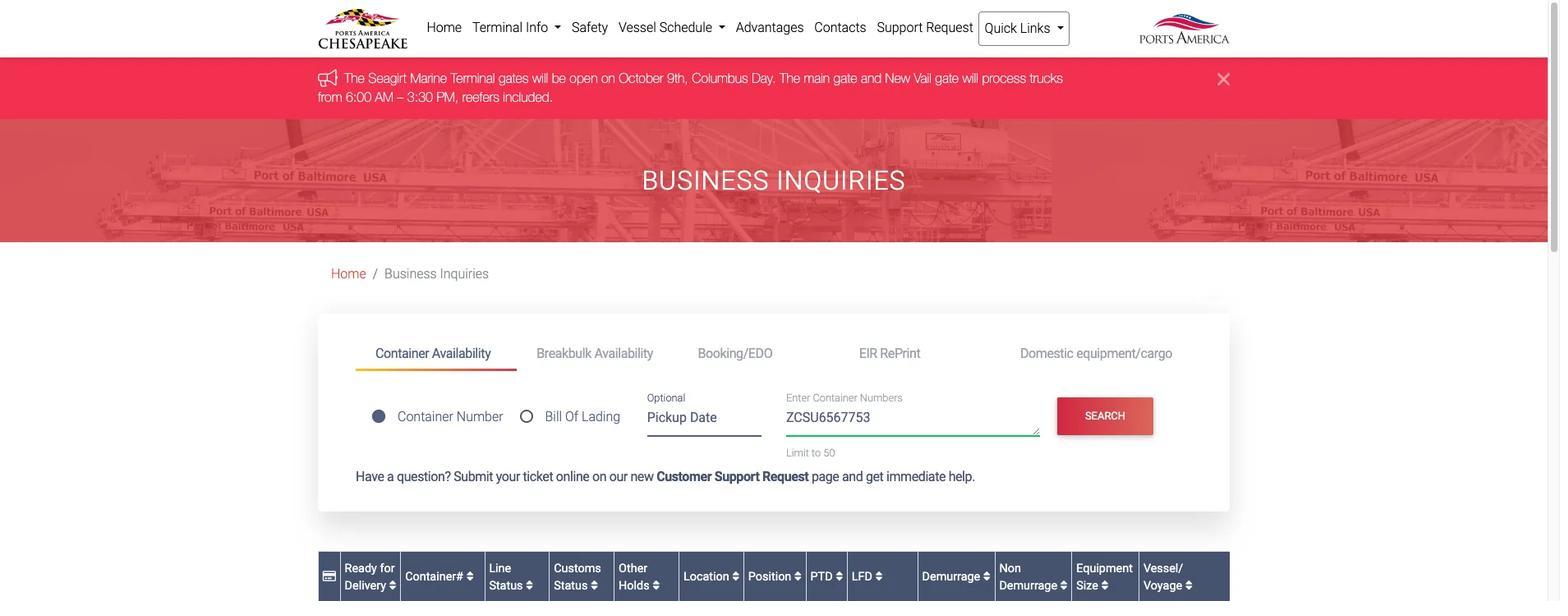 Task type: vqa. For each thing, say whether or not it's contained in the screenshot.
equipment size
yes



Task type: describe. For each thing, give the bounding box(es) containing it.
container availability
[[376, 346, 491, 361]]

eir
[[859, 346, 878, 361]]

bullhorn image
[[318, 69, 344, 87]]

be
[[552, 71, 566, 86]]

reprint
[[880, 346, 921, 361]]

vessel/ voyage
[[1144, 562, 1186, 593]]

question?
[[397, 469, 451, 485]]

sort image left the customs status at the left of the page
[[526, 580, 533, 592]]

demurrage inside the non demurrage
[[1000, 579, 1058, 593]]

–
[[397, 89, 404, 104]]

sort image right voyage at right
[[1186, 580, 1193, 592]]

container# link
[[405, 571, 474, 585]]

number
[[457, 409, 503, 425]]

included.
[[503, 89, 553, 104]]

main
[[804, 71, 830, 86]]

domestic
[[1021, 346, 1074, 361]]

booking/edo
[[698, 346, 773, 361]]

advantages link
[[731, 12, 809, 44]]

close image
[[1218, 69, 1230, 89]]

terminal info link
[[467, 12, 567, 44]]

a
[[387, 469, 394, 485]]

1 horizontal spatial request
[[926, 20, 974, 35]]

6:00
[[346, 89, 371, 104]]

credit card image
[[323, 571, 336, 583]]

50
[[824, 447, 835, 459]]

1 horizontal spatial business
[[642, 165, 769, 196]]

of
[[565, 409, 579, 425]]

sort image inside the "ptd" link
[[836, 571, 843, 583]]

Enter Container Numbers text field
[[786, 408, 1040, 436]]

0 horizontal spatial business
[[385, 266, 437, 282]]

non demurrage
[[1000, 562, 1061, 593]]

9th,
[[667, 71, 688, 86]]

2 gate from the left
[[935, 71, 959, 86]]

submit
[[454, 469, 493, 485]]

bill
[[545, 409, 562, 425]]

customs status
[[554, 562, 601, 593]]

breakbulk availability link
[[517, 339, 678, 369]]

on inside 'the seagirt marine terminal gates will be open on october 9th, columbus day. the main gate and new vail gate will process trucks from 6:00 am – 3:30 pm, reefers included.'
[[601, 71, 615, 86]]

other
[[619, 562, 648, 576]]

page
[[812, 469, 839, 485]]

links
[[1020, 21, 1051, 36]]

0 horizontal spatial inquiries
[[440, 266, 489, 282]]

have a question? submit your ticket online on our new customer support request page and get immediate help.
[[356, 469, 975, 485]]

to
[[812, 447, 821, 459]]

our
[[610, 469, 628, 485]]

new
[[631, 469, 654, 485]]

enter container numbers
[[786, 392, 903, 405]]

sort image down for
[[389, 580, 397, 592]]

columbus
[[692, 71, 748, 86]]

schedule
[[660, 20, 712, 35]]

1 horizontal spatial home link
[[422, 12, 467, 44]]

from
[[318, 89, 342, 104]]

lading
[[582, 409, 621, 425]]

pm,
[[437, 89, 459, 104]]

eir reprint
[[859, 346, 921, 361]]

container for container number
[[398, 409, 454, 425]]

vail
[[914, 71, 932, 86]]

contacts link
[[809, 12, 872, 44]]

seagirt
[[368, 71, 407, 86]]

1 vertical spatial and
[[842, 469, 863, 485]]

optional
[[647, 392, 686, 405]]

terminal inside 'the seagirt marine terminal gates will be open on october 9th, columbus day. the main gate and new vail gate will process trucks from 6:00 am – 3:30 pm, reefers included.'
[[451, 71, 495, 86]]

day.
[[752, 71, 776, 86]]

the seagirt marine terminal gates will be open on october 9th, columbus day. the main gate and new vail gate will process trucks from 6:00 am – 3:30 pm, reefers included.
[[318, 71, 1063, 104]]

your
[[496, 469, 520, 485]]

booking/edo link
[[678, 339, 840, 369]]

trucks
[[1030, 71, 1063, 86]]

quick links
[[985, 21, 1054, 36]]

safety
[[572, 20, 608, 35]]

other holds
[[619, 562, 653, 593]]

line
[[489, 562, 511, 576]]

marine
[[410, 71, 447, 86]]

sort image right holds
[[653, 580, 660, 592]]

0 horizontal spatial demurrage
[[923, 571, 984, 585]]

demurrage link
[[923, 571, 991, 585]]

status for line
[[489, 579, 523, 593]]

size
[[1077, 579, 1099, 593]]

line status
[[489, 562, 526, 593]]

0 horizontal spatial business inquiries
[[385, 266, 489, 282]]

1 vertical spatial home
[[331, 266, 366, 282]]

sort image inside location link
[[732, 571, 740, 583]]

location link
[[684, 571, 740, 585]]

container#
[[405, 571, 467, 585]]

domestic equipment/cargo
[[1021, 346, 1173, 361]]

ready
[[345, 562, 377, 576]]

3:30
[[407, 89, 433, 104]]



Task type: locate. For each thing, give the bounding box(es) containing it.
and inside 'the seagirt marine terminal gates will be open on october 9th, columbus day. the main gate and new vail gate will process trucks from 6:00 am – 3:30 pm, reefers included.'
[[861, 71, 882, 86]]

demurrage
[[923, 571, 984, 585], [1000, 579, 1058, 593]]

advantages
[[736, 20, 804, 35]]

ready for delivery
[[345, 562, 395, 593]]

0 horizontal spatial gate
[[834, 71, 857, 86]]

immediate
[[887, 469, 946, 485]]

location
[[684, 571, 732, 585]]

0 horizontal spatial availability
[[432, 346, 491, 361]]

sort image down customs
[[591, 580, 598, 592]]

1 horizontal spatial inquiries
[[777, 165, 906, 196]]

Optional text field
[[647, 404, 762, 437]]

sort image inside position link
[[795, 571, 802, 583]]

vessel schedule link
[[614, 12, 731, 44]]

1 vertical spatial request
[[763, 469, 809, 485]]

support request
[[877, 20, 974, 35]]

contacts
[[815, 20, 867, 35]]

sort image inside demurrage link
[[984, 571, 991, 583]]

ticket
[[523, 469, 553, 485]]

position link
[[748, 571, 802, 585]]

availability inside breakbulk availability link
[[595, 346, 653, 361]]

1 availability from the left
[[432, 346, 491, 361]]

equipment size
[[1077, 562, 1133, 593]]

0 horizontal spatial will
[[532, 71, 548, 86]]

0 horizontal spatial home link
[[331, 266, 366, 282]]

support
[[877, 20, 923, 35], [715, 469, 760, 485]]

2 will from the left
[[963, 71, 979, 86]]

1 vertical spatial on
[[593, 469, 607, 485]]

gates
[[499, 71, 529, 86]]

non
[[1000, 562, 1021, 576]]

equipment/cargo
[[1077, 346, 1173, 361]]

ptd
[[811, 571, 836, 585]]

on left our
[[593, 469, 607, 485]]

support right customer
[[715, 469, 760, 485]]

container availability link
[[356, 339, 517, 371]]

limit
[[786, 447, 809, 459]]

status down line
[[489, 579, 523, 593]]

help.
[[949, 469, 975, 485]]

the seagirt marine terminal gates will be open on october 9th, columbus day. the main gate and new vail gate will process trucks from 6:00 am – 3:30 pm, reefers included. link
[[318, 71, 1063, 104]]

lfd
[[852, 571, 876, 585]]

request down limit
[[763, 469, 809, 485]]

terminal inside terminal info link
[[472, 20, 523, 35]]

status for customs
[[554, 579, 588, 593]]

0 horizontal spatial support
[[715, 469, 760, 485]]

customer support request link
[[657, 469, 809, 485]]

1 vertical spatial terminal
[[451, 71, 495, 86]]

1 the from the left
[[344, 71, 365, 86]]

info
[[526, 20, 548, 35]]

breakbulk
[[537, 346, 592, 361]]

numbers
[[860, 392, 903, 405]]

process
[[982, 71, 1027, 86]]

1 vertical spatial business
[[385, 266, 437, 282]]

gate right main
[[834, 71, 857, 86]]

and
[[861, 71, 882, 86], [842, 469, 863, 485]]

demurrage left the non
[[923, 571, 984, 585]]

search button
[[1057, 398, 1154, 436]]

1 horizontal spatial home
[[427, 20, 462, 35]]

vessel
[[619, 20, 656, 35]]

reefers
[[462, 89, 500, 104]]

availability for breakbulk availability
[[595, 346, 653, 361]]

eir reprint link
[[840, 339, 1001, 369]]

container right enter
[[813, 392, 858, 405]]

the right "day." at top left
[[780, 71, 800, 86]]

the
[[344, 71, 365, 86], [780, 71, 800, 86]]

0 vertical spatial container
[[376, 346, 429, 361]]

availability right breakbulk
[[595, 346, 653, 361]]

sort image inside "lfd" link
[[876, 571, 883, 583]]

sort image left ptd
[[795, 571, 802, 583]]

availability inside container availability "link"
[[432, 346, 491, 361]]

request left quick
[[926, 20, 974, 35]]

container inside "link"
[[376, 346, 429, 361]]

terminal info
[[472, 20, 552, 35]]

sort image left line
[[467, 571, 474, 583]]

equipment
[[1077, 562, 1133, 576]]

support request link
[[872, 12, 979, 44]]

availability up container number
[[432, 346, 491, 361]]

the seagirt marine terminal gates will be open on october 9th, columbus day. the main gate and new vail gate will process trucks from 6:00 am – 3:30 pm, reefers included. alert
[[0, 56, 1548, 119]]

customer
[[657, 469, 712, 485]]

and left get
[[842, 469, 863, 485]]

support up new
[[877, 20, 923, 35]]

sort image left position
[[732, 571, 740, 583]]

1 vertical spatial home link
[[331, 266, 366, 282]]

status inside line status
[[489, 579, 523, 593]]

2 the from the left
[[780, 71, 800, 86]]

1 horizontal spatial will
[[963, 71, 979, 86]]

1 horizontal spatial demurrage
[[1000, 579, 1058, 593]]

for
[[380, 562, 395, 576]]

2 status from the left
[[554, 579, 588, 593]]

sort image right the "ptd" link
[[876, 571, 883, 583]]

container up container number
[[376, 346, 429, 361]]

availability
[[432, 346, 491, 361], [595, 346, 653, 361]]

container for container availability
[[376, 346, 429, 361]]

0 vertical spatial inquiries
[[777, 165, 906, 196]]

1 vertical spatial business inquiries
[[385, 266, 489, 282]]

domestic equipment/cargo link
[[1001, 339, 1192, 369]]

enter
[[786, 392, 811, 405]]

sort image down equipment
[[1102, 580, 1109, 592]]

sort image inside 'container#' link
[[467, 571, 474, 583]]

bill of lading
[[545, 409, 621, 425]]

0 horizontal spatial status
[[489, 579, 523, 593]]

status down customs
[[554, 579, 588, 593]]

0 vertical spatial and
[[861, 71, 882, 86]]

position
[[748, 571, 795, 585]]

will left process
[[963, 71, 979, 86]]

holds
[[619, 579, 650, 593]]

on right the open
[[601, 71, 615, 86]]

sort image left the lfd
[[836, 571, 843, 583]]

home
[[427, 20, 462, 35], [331, 266, 366, 282]]

ptd link
[[811, 571, 843, 585]]

0 vertical spatial request
[[926, 20, 974, 35]]

and left new
[[861, 71, 882, 86]]

1 vertical spatial container
[[813, 392, 858, 405]]

the up 6:00
[[344, 71, 365, 86]]

sort image
[[732, 571, 740, 583], [836, 571, 843, 583], [876, 571, 883, 583], [591, 580, 598, 592], [653, 580, 660, 592], [1186, 580, 1193, 592]]

sort image left the non
[[984, 571, 991, 583]]

voyage
[[1144, 579, 1183, 593]]

status
[[489, 579, 523, 593], [554, 579, 588, 593]]

1 vertical spatial inquiries
[[440, 266, 489, 282]]

1 vertical spatial support
[[715, 469, 760, 485]]

0 vertical spatial on
[[601, 71, 615, 86]]

get
[[866, 469, 884, 485]]

container number
[[398, 409, 503, 425]]

have
[[356, 469, 384, 485]]

business
[[642, 165, 769, 196], [385, 266, 437, 282]]

sort image left size
[[1061, 580, 1068, 592]]

1 will from the left
[[532, 71, 548, 86]]

1 horizontal spatial the
[[780, 71, 800, 86]]

2 availability from the left
[[595, 346, 653, 361]]

lfd link
[[852, 571, 883, 585]]

search
[[1085, 410, 1126, 423]]

vessel/
[[1144, 562, 1184, 576]]

delivery
[[345, 579, 386, 593]]

demurrage down the non
[[1000, 579, 1058, 593]]

1 gate from the left
[[834, 71, 857, 86]]

0 vertical spatial business inquiries
[[642, 165, 906, 196]]

0 vertical spatial terminal
[[472, 20, 523, 35]]

vessel schedule
[[619, 20, 716, 35]]

0 horizontal spatial home
[[331, 266, 366, 282]]

availability for container availability
[[432, 346, 491, 361]]

quick links link
[[979, 12, 1070, 46]]

1 horizontal spatial support
[[877, 20, 923, 35]]

online
[[556, 469, 590, 485]]

terminal up reefers
[[451, 71, 495, 86]]

october
[[619, 71, 664, 86]]

2 vertical spatial container
[[398, 409, 454, 425]]

sort image
[[467, 571, 474, 583], [795, 571, 802, 583], [984, 571, 991, 583], [389, 580, 397, 592], [526, 580, 533, 592], [1061, 580, 1068, 592], [1102, 580, 1109, 592]]

0 horizontal spatial request
[[763, 469, 809, 485]]

0 vertical spatial home link
[[422, 12, 467, 44]]

am
[[375, 89, 394, 104]]

0 vertical spatial home
[[427, 20, 462, 35]]

limit to 50
[[786, 447, 835, 459]]

status inside the customs status
[[554, 579, 588, 593]]

gate right vail
[[935, 71, 959, 86]]

terminal
[[472, 20, 523, 35], [451, 71, 495, 86]]

will left be on the left of page
[[532, 71, 548, 86]]

new
[[885, 71, 910, 86]]

quick
[[985, 21, 1017, 36]]

1 horizontal spatial status
[[554, 579, 588, 593]]

1 horizontal spatial business inquiries
[[642, 165, 906, 196]]

1 horizontal spatial availability
[[595, 346, 653, 361]]

0 vertical spatial support
[[877, 20, 923, 35]]

1 horizontal spatial gate
[[935, 71, 959, 86]]

0 horizontal spatial the
[[344, 71, 365, 86]]

terminal left info
[[472, 20, 523, 35]]

1 status from the left
[[489, 579, 523, 593]]

container left the number
[[398, 409, 454, 425]]

0 vertical spatial business
[[642, 165, 769, 196]]

safety link
[[567, 12, 614, 44]]



